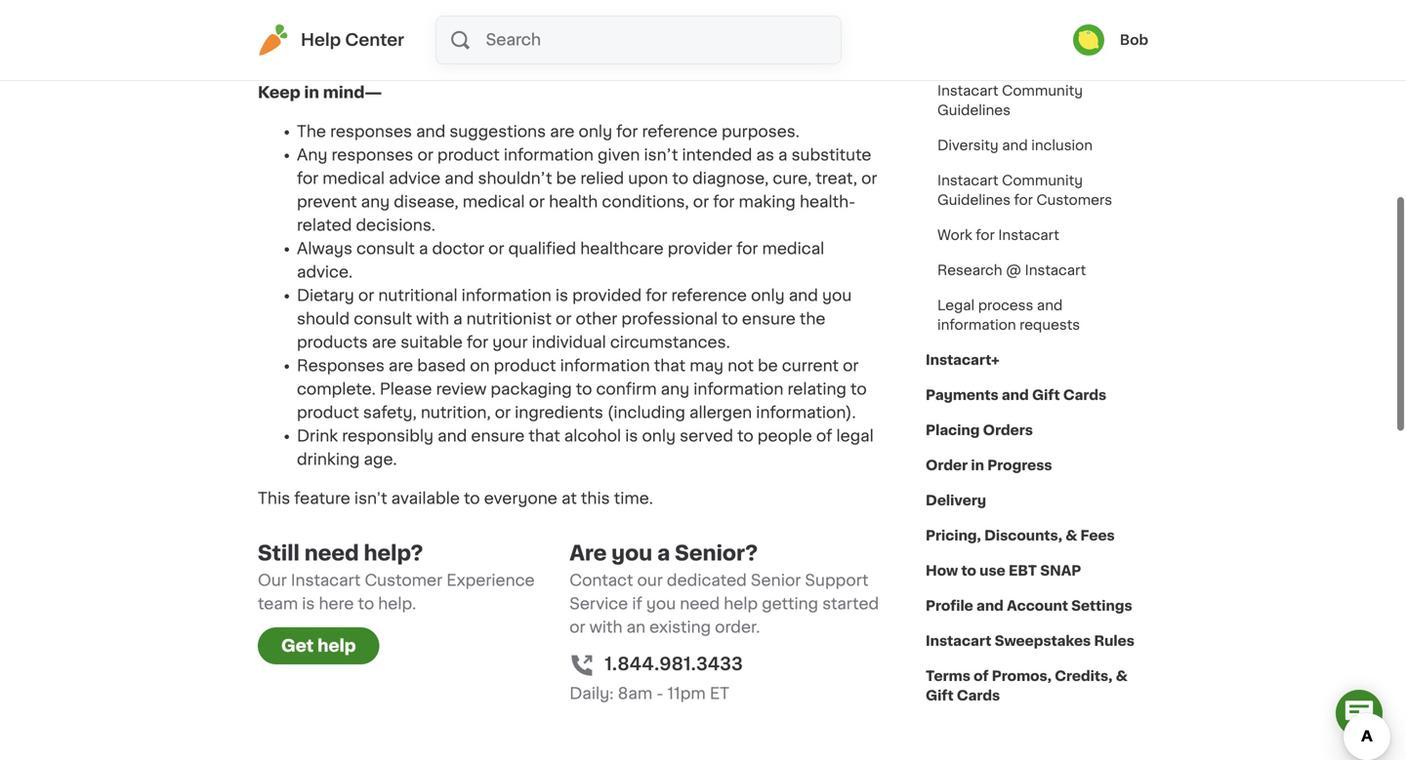 Task type: vqa. For each thing, say whether or not it's contained in the screenshot.
the 'Pecan'
no



Task type: describe. For each thing, give the bounding box(es) containing it.
make
[[585, 22, 627, 38]]

1.844.981.3433 link
[[605, 652, 743, 678]]

and inside diversity and inclusion link
[[1002, 139, 1028, 152]]

a inside are you a senior? contact our dedicated senior support service if you need help getting started or with an existing order.
[[657, 543, 670, 564]]

to down allergen at the bottom of page
[[737, 429, 754, 444]]

1 vertical spatial any
[[661, 382, 690, 397]]

safety,
[[363, 405, 417, 421]]

1 vertical spatial consult
[[354, 312, 412, 327]]

for down diagnose,
[[713, 194, 735, 210]]

2 vertical spatial only
[[642, 429, 676, 444]]

or right dietary on the left of page
[[358, 288, 374, 304]]

people
[[758, 429, 812, 444]]

other
[[576, 312, 617, 327]]

current
[[782, 358, 839, 374]]

for right provider
[[737, 241, 758, 257]]

legal process and information requests link
[[926, 288, 1148, 343]]

and inside legal process and information requests
[[1037, 299, 1063, 312]]

always inside "the responses and suggestions are only for reference purposes. any responses or product information given isn't intended as a substitute for medical advice and shouldn't be relied upon to diagnose, cure, treat, or prevent any disease, medical or health conditions, or for making health- related decisions. always consult a doctor or qualified healthcare provider for medical advice. dietary or nutritional information is provided for reference only and you should consult with a nutritionist or other professional to ensure the products are suitable for your individual circumstances. responses are based on product information that may not be current or complete. please review packaging to confirm any information relating to product safety, nutrition, or ingredients (including allergen information). drink responsibly and ensure that alcohol is only served to people of legal drinking age."
[[297, 241, 352, 257]]

payments and gift cards
[[926, 389, 1107, 402]]

drinking
[[297, 452, 360, 468]]

0 vertical spatial product
[[437, 147, 500, 163]]

how
[[926, 564, 958, 578]]

an inside always review the suggested products to make sure they meet your specific needs before placing an order.
[[427, 46, 446, 62]]

diversity
[[937, 139, 999, 152]]

instacart community guidelines for customers
[[937, 174, 1112, 207]]

research @ instacart link
[[926, 253, 1098, 288]]

relating
[[788, 382, 847, 397]]

instacart community guidelines
[[937, 84, 1083, 117]]

keep
[[258, 85, 301, 101]]

needs
[[258, 46, 306, 62]]

suitable
[[401, 335, 463, 351]]

2 vertical spatial you
[[646, 597, 676, 612]]

for up "given"
[[616, 124, 638, 140]]

provider
[[668, 241, 733, 257]]

at
[[561, 491, 577, 507]]

always review the suggested products to make sure they meet your specific needs before placing an order.
[[258, 22, 856, 62]]

help center
[[301, 32, 404, 48]]

advice.
[[297, 265, 353, 280]]

need inside are you a senior? contact our dedicated senior support service if you need help getting started or with an existing order.
[[680, 597, 720, 612]]

instacart down profile
[[926, 635, 992, 648]]

may
[[690, 358, 724, 374]]

credits,
[[1055, 670, 1113, 684]]

instacart community guidelines for customers link
[[926, 163, 1148, 218]]

ebt
[[1009, 564, 1037, 578]]

and up disease,
[[445, 171, 474, 187]]

circumstances.
[[610, 335, 730, 351]]

are
[[570, 543, 607, 564]]

diversity and inclusion
[[937, 139, 1093, 152]]

or up "advice"
[[417, 147, 433, 163]]

placing
[[366, 46, 423, 62]]

and up current
[[789, 288, 818, 304]]

or down shouldn't
[[529, 194, 545, 210]]

instacart sweepstakes rules link
[[926, 624, 1135, 659]]

a up suitable
[[453, 312, 462, 327]]

in for order
[[971, 459, 984, 473]]

8am
[[618, 687, 653, 702]]

still need help? our instacart customer experience team is here to help.
[[258, 543, 535, 612]]

1 horizontal spatial is
[[556, 288, 568, 304]]

2 horizontal spatial medical
[[762, 241, 824, 257]]

qualified
[[508, 241, 576, 257]]

or down diagnose,
[[693, 194, 709, 210]]

and down nutrition,
[[438, 429, 467, 444]]

inclusion
[[1031, 139, 1093, 152]]

your inside "the responses and suggestions are only for reference purposes. any responses or product information given isn't intended as a substitute for medical advice and shouldn't be relied upon to diagnose, cure, treat, or prevent any disease, medical or health conditions, or for making health- related decisions. always consult a doctor or qualified healthcare provider for medical advice. dietary or nutritional information is provided for reference only and you should consult with a nutritionist or other professional to ensure the products are suitable for your individual circumstances. responses are based on product information that may not be current or complete. please review packaging to confirm any information relating to product safety, nutrition, or ingredients (including allergen information). drink responsibly and ensure that alcohol is only served to people of legal drinking age."
[[492, 335, 528, 351]]

suggestions
[[450, 124, 546, 140]]

and up "advice"
[[416, 124, 446, 140]]

an inside are you a senior? contact our dedicated senior support service if you need help getting started or with an existing order.
[[627, 620, 646, 636]]

health
[[549, 194, 598, 210]]

Search search field
[[484, 17, 841, 63]]

getting
[[762, 597, 818, 612]]

sweepstakes
[[995, 635, 1091, 648]]

user avatar image
[[1073, 24, 1104, 56]]

your inside always review the suggested products to make sure they meet your specific needs before placing an order.
[[754, 22, 789, 38]]

et
[[710, 687, 729, 702]]

provided
[[572, 288, 642, 304]]

suggested
[[402, 22, 486, 38]]

isn't
[[354, 491, 387, 507]]

this feature isn't available to everyone at this time.
[[258, 491, 653, 507]]

information up the nutritionist at top left
[[462, 288, 552, 304]]

fees
[[1081, 529, 1115, 543]]

experience
[[446, 573, 535, 589]]

and inside "profile and account settings" link
[[977, 600, 1004, 613]]

nutritionist
[[466, 312, 552, 327]]

discounts,
[[984, 529, 1062, 543]]

1 horizontal spatial medical
[[463, 194, 525, 210]]

in for keep
[[304, 85, 319, 101]]

time.
[[614, 491, 653, 507]]

to up ingredients
[[576, 382, 592, 397]]

customers
[[1037, 193, 1112, 207]]

purposes.
[[722, 124, 800, 140]]

instacart right @
[[1025, 264, 1086, 277]]

1 vertical spatial are
[[372, 335, 397, 351]]

help.
[[378, 597, 416, 612]]

get help button
[[258, 628, 379, 665]]

order. inside are you a senior? contact our dedicated senior support service if you need help getting started or with an existing order.
[[715, 620, 760, 636]]

11pm
[[667, 687, 706, 702]]

help
[[301, 32, 341, 48]]

promos,
[[992, 670, 1052, 684]]

here
[[319, 597, 354, 612]]

responses
[[297, 358, 385, 374]]

settings
[[1071, 600, 1132, 613]]

for down any
[[297, 171, 319, 187]]

to right available
[[464, 491, 480, 507]]

help inside button
[[318, 638, 356, 655]]

dedicated
[[667, 573, 747, 589]]

pricing,
[[926, 529, 981, 543]]

alcohol
[[564, 429, 621, 444]]

0 vertical spatial be
[[556, 171, 576, 187]]

of inside terms of promos, credits, & gift cards
[[974, 670, 989, 684]]

center
[[345, 32, 404, 48]]

information down not at the right of page
[[694, 382, 784, 397]]

products inside "the responses and suggestions are only for reference purposes. any responses or product information given isn't intended as a substitute for medical advice and shouldn't be relied upon to diagnose, cure, treat, or prevent any disease, medical or health conditions, or for making health- related decisions. always consult a doctor or qualified healthcare provider for medical advice. dietary or nutritional information is provided for reference only and you should consult with a nutritionist or other professional to ensure the products are suitable for your individual circumstances. responses are based on product information that may not be current or complete. please review packaging to confirm any information relating to product safety, nutrition, or ingredients (including allergen information). drink responsibly and ensure that alcohol is only served to people of legal drinking age."
[[297, 335, 368, 351]]

to inside still need help? our instacart customer experience team is here to help.
[[358, 597, 374, 612]]

instacart sweepstakes rules
[[926, 635, 1135, 648]]

2 vertical spatial product
[[297, 405, 359, 421]]

pricing, discounts, & fees link
[[926, 519, 1115, 554]]

legal process and information requests
[[937, 299, 1080, 332]]

for right 'work'
[[976, 229, 995, 242]]

sure
[[631, 22, 665, 38]]

a right as
[[778, 147, 788, 163]]

1 vertical spatial responses
[[332, 147, 413, 163]]

or inside are you a senior? contact our dedicated senior support service if you need help getting started or with an existing order.
[[570, 620, 586, 636]]

daily: 8am - 11pm et
[[570, 687, 729, 702]]

community for instacart community guidelines
[[1002, 84, 1083, 98]]

how to use ebt snap link
[[926, 554, 1081, 589]]

or up 'individual'
[[556, 312, 572, 327]]

customer
[[365, 573, 442, 589]]

0 vertical spatial reference
[[642, 124, 718, 140]]

are you a senior? contact our dedicated senior support service if you need help getting started or with an existing order.
[[570, 543, 879, 636]]

work for instacart link
[[926, 218, 1071, 253]]

1 horizontal spatial ensure
[[742, 312, 796, 327]]

support
[[805, 573, 869, 589]]

is inside still need help? our instacart customer experience team is here to help.
[[302, 597, 315, 612]]

0 horizontal spatial only
[[579, 124, 612, 140]]

confirm
[[596, 382, 657, 397]]

upon
[[628, 171, 668, 187]]

with inside "the responses and suggestions are only for reference purposes. any responses or product information given isn't intended as a substitute for medical advice and shouldn't be relied upon to diagnose, cure, treat, or prevent any disease, medical or health conditions, or for making health- related decisions. always consult a doctor or qualified healthcare provider for medical advice. dietary or nutritional information is provided for reference only and you should consult with a nutritionist or other professional to ensure the products are suitable for your individual circumstances. responses are based on product information that may not be current or complete. please review packaging to confirm any information relating to product safety, nutrition, or ingredients (including allergen information). drink responsibly and ensure that alcohol is only served to people of legal drinking age."
[[416, 312, 449, 327]]

the inside always review the suggested products to make sure they meet your specific needs before placing an order.
[[372, 22, 398, 38]]

review inside always review the suggested products to make sure they meet your specific needs before placing an order.
[[317, 22, 368, 38]]



Task type: locate. For each thing, give the bounding box(es) containing it.
0 horizontal spatial an
[[427, 46, 446, 62]]

cure,
[[773, 171, 812, 187]]

1 vertical spatial that
[[529, 429, 560, 444]]

products
[[490, 22, 561, 38], [297, 335, 368, 351]]

0 horizontal spatial any
[[361, 194, 390, 210]]

legal
[[836, 429, 874, 444]]

the responses and suggestions are only for reference purposes. any responses or product information given isn't intended as a substitute for medical advice and shouldn't be relied upon to diagnose, cure, treat, or prevent any disease, medical or health conditions, or for making health- related decisions. always consult a doctor or qualified healthcare provider for medical advice. dietary or nutritional information is provided for reference only and you should consult with a nutritionist or other professional to ensure the products are suitable for your individual circumstances. responses are based on product information that may not be current or complete. please review packaging to confirm any information relating to product safety, nutrition, or ingredients (including allergen information). drink responsibly and ensure that alcohol is only served to people of legal drinking age.
[[297, 124, 877, 468]]

rules
[[1094, 635, 1135, 648]]

guidelines up the diversity
[[937, 104, 1011, 117]]

and up requests
[[1037, 299, 1063, 312]]

reference
[[642, 124, 718, 140], [671, 288, 747, 304]]

0 horizontal spatial be
[[556, 171, 576, 187]]

1 vertical spatial the
[[800, 312, 826, 327]]

guidelines inside instacart community guidelines
[[937, 104, 1011, 117]]

you inside "the responses and suggestions are only for reference purposes. any responses or product information given isn't intended as a substitute for medical advice and shouldn't be relied upon to diagnose, cure, treat, or prevent any disease, medical or health conditions, or for making health- related decisions. always consult a doctor or qualified healthcare provider for medical advice. dietary or nutritional information is provided for reference only and you should consult with a nutritionist or other professional to ensure the products are suitable for your individual circumstances. responses are based on product information that may not be current or complete. please review packaging to confirm any information relating to product safety, nutrition, or ingredients (including allergen information). drink responsibly and ensure that alcohol is only served to people of legal drinking age."
[[822, 288, 852, 304]]

contact
[[570, 573, 633, 589]]

products inside always review the suggested products to make sure they meet your specific needs before placing an order.
[[490, 22, 561, 38]]

0 vertical spatial gift
[[1032, 389, 1060, 402]]

for up "on"
[[467, 335, 488, 351]]

or down packaging
[[495, 405, 511, 421]]

2 community from the top
[[1002, 174, 1083, 187]]

information up shouldn't
[[504, 147, 594, 163]]

instacart up @
[[998, 229, 1059, 242]]

0 horizontal spatial medical
[[323, 171, 385, 187]]

of down information).
[[816, 429, 832, 444]]

0 vertical spatial with
[[416, 312, 449, 327]]

1 vertical spatial gift
[[926, 689, 954, 703]]

terms
[[926, 670, 971, 684]]

bob link
[[1073, 24, 1148, 56]]

shouldn't
[[478, 171, 552, 187]]

1 vertical spatial of
[[974, 670, 989, 684]]

with up suitable
[[416, 312, 449, 327]]

1 vertical spatial be
[[758, 358, 778, 374]]

0 horizontal spatial products
[[297, 335, 368, 351]]

of right 'terms'
[[974, 670, 989, 684]]

to inside always review the suggested products to make sure they meet your specific needs before placing an order.
[[565, 22, 581, 38]]

product down complete.
[[297, 405, 359, 421]]

or right treat,
[[861, 171, 877, 187]]

1 vertical spatial need
[[680, 597, 720, 612]]

community for instacart community guidelines for customers
[[1002, 174, 1083, 187]]

instacart down the diversity
[[937, 174, 999, 187]]

to right relating
[[851, 382, 867, 397]]

in right order on the bottom right of page
[[971, 459, 984, 473]]

0 vertical spatial consult
[[356, 241, 415, 257]]

only up not at the right of page
[[751, 288, 785, 304]]

1 horizontal spatial need
[[680, 597, 720, 612]]

responses up "advice"
[[332, 147, 413, 163]]

profile and account settings link
[[926, 589, 1132, 624]]

is down (including
[[625, 429, 638, 444]]

always inside always review the suggested products to make sure they meet your specific needs before placing an order.
[[258, 22, 313, 38]]

to right here
[[358, 597, 374, 612]]

get
[[281, 638, 314, 655]]

an down suggested
[[427, 46, 446, 62]]

to left use
[[961, 564, 976, 578]]

the
[[297, 124, 326, 140]]

0 vertical spatial only
[[579, 124, 612, 140]]

always up advice.
[[297, 241, 352, 257]]

cards down 'terms'
[[957, 689, 1000, 703]]

requests
[[1020, 318, 1080, 332]]

0 horizontal spatial need
[[304, 543, 359, 564]]

keep in mind—
[[258, 85, 386, 101]]

packaging
[[491, 382, 572, 397]]

gift up the orders
[[1032, 389, 1060, 402]]

to down isn't
[[672, 171, 688, 187]]

1 vertical spatial product
[[494, 358, 556, 374]]

1 vertical spatial products
[[297, 335, 368, 351]]

0 vertical spatial cards
[[1063, 389, 1107, 402]]

you up current
[[822, 288, 852, 304]]

0 vertical spatial an
[[427, 46, 446, 62]]

0 horizontal spatial the
[[372, 22, 398, 38]]

help down the dedicated
[[724, 597, 758, 612]]

process
[[978, 299, 1034, 312]]

gift inside the payments and gift cards link
[[1032, 389, 1060, 402]]

and up the orders
[[1002, 389, 1029, 402]]

1 horizontal spatial the
[[800, 312, 826, 327]]

to up not at the right of page
[[722, 312, 738, 327]]

1 guidelines from the top
[[937, 104, 1011, 117]]

delivery
[[926, 494, 986, 508]]

0 vertical spatial of
[[816, 429, 832, 444]]

guidelines for instacart community guidelines
[[937, 104, 1011, 117]]

with inside are you a senior? contact our dedicated senior support service if you need help getting started or with an existing order.
[[589, 620, 623, 636]]

0 horizontal spatial your
[[492, 335, 528, 351]]

that down ingredients
[[529, 429, 560, 444]]

need down the dedicated
[[680, 597, 720, 612]]

need
[[304, 543, 359, 564], [680, 597, 720, 612]]

0 vertical spatial your
[[754, 22, 789, 38]]

0 horizontal spatial cards
[[957, 689, 1000, 703]]

substitute
[[792, 147, 872, 163]]

community down accessibility
[[1002, 84, 1083, 98]]

work for instacart
[[937, 229, 1059, 242]]

help right get
[[318, 638, 356, 655]]

2 vertical spatial is
[[302, 597, 315, 612]]

gift down 'terms'
[[926, 689, 954, 703]]

1 vertical spatial medical
[[463, 194, 525, 210]]

prevent
[[297, 194, 357, 210]]

or right doctor
[[488, 241, 504, 257]]

1 vertical spatial you
[[612, 543, 652, 564]]

is left provided
[[556, 288, 568, 304]]

not
[[728, 358, 754, 374]]

0 horizontal spatial &
[[1066, 529, 1077, 543]]

that down circumstances.
[[654, 358, 686, 374]]

0 horizontal spatial help
[[318, 638, 356, 655]]

placing orders
[[926, 424, 1033, 437]]

1 horizontal spatial &
[[1116, 670, 1128, 684]]

health-
[[800, 194, 856, 210]]

instacart inside instacart community guidelines for customers
[[937, 174, 999, 187]]

they
[[669, 22, 705, 38]]

0 vertical spatial any
[[361, 194, 390, 210]]

0 vertical spatial products
[[490, 22, 561, 38]]

guidelines up 'work'
[[937, 193, 1011, 207]]

1 vertical spatial cards
[[957, 689, 1000, 703]]

always up needs
[[258, 22, 313, 38]]

1 horizontal spatial be
[[758, 358, 778, 374]]

0 horizontal spatial is
[[302, 597, 315, 612]]

& inside terms of promos, credits, & gift cards
[[1116, 670, 1128, 684]]

medical
[[323, 171, 385, 187], [463, 194, 525, 210], [762, 241, 824, 257]]

1 horizontal spatial only
[[642, 429, 676, 444]]

products up responses
[[297, 335, 368, 351]]

are up please
[[389, 358, 413, 374]]

order
[[926, 459, 968, 473]]

review up before
[[317, 22, 368, 38]]

existing
[[650, 620, 711, 636]]

with down service
[[589, 620, 623, 636]]

isn't
[[644, 147, 678, 163]]

legal
[[937, 299, 975, 312]]

any up decisions.
[[361, 194, 390, 210]]

based
[[417, 358, 466, 374]]

need inside still need help? our instacart customer experience team is here to help.
[[304, 543, 359, 564]]

use
[[980, 564, 1006, 578]]

order. inside always review the suggested products to make sure they meet your specific needs before placing an order.
[[450, 46, 495, 62]]

community up customers
[[1002, 174, 1083, 187]]

ingredients
[[515, 405, 603, 421]]

1 vertical spatial reference
[[671, 288, 747, 304]]

products left make
[[490, 22, 561, 38]]

healthcare
[[580, 241, 664, 257]]

is left here
[[302, 597, 315, 612]]

get help
[[281, 638, 356, 655]]

for up work for instacart link
[[1014, 193, 1033, 207]]

community inside instacart community guidelines
[[1002, 84, 1083, 98]]

and inside the payments and gift cards link
[[1002, 389, 1029, 402]]

2 horizontal spatial is
[[625, 429, 638, 444]]

in
[[304, 85, 319, 101], [971, 459, 984, 473]]

any
[[297, 147, 328, 163]]

orders
[[983, 424, 1033, 437]]

guidelines for instacart community guidelines for customers
[[937, 193, 1011, 207]]

help inside are you a senior? contact our dedicated senior support service if you need help getting started or with an existing order.
[[724, 597, 758, 612]]

only up "given"
[[579, 124, 612, 140]]

and down instacart community guidelines
[[1002, 139, 1028, 152]]

1.844.981.3433
[[605, 656, 743, 673]]

the up placing at the top
[[372, 22, 398, 38]]

ensure up not at the right of page
[[742, 312, 796, 327]]

(including
[[607, 405, 685, 421]]

0 vertical spatial always
[[258, 22, 313, 38]]

any up (including
[[661, 382, 690, 397]]

review up nutrition,
[[436, 382, 487, 397]]

1 vertical spatial your
[[492, 335, 528, 351]]

0 vertical spatial responses
[[330, 124, 412, 140]]

your down the nutritionist at top left
[[492, 335, 528, 351]]

to left make
[[565, 22, 581, 38]]

@
[[1006, 264, 1022, 277]]

for up "professional"
[[646, 288, 667, 304]]

diversity and inclusion link
[[926, 128, 1104, 163]]

2 vertical spatial are
[[389, 358, 413, 374]]

1 vertical spatial is
[[625, 429, 638, 444]]

terms of promos, credits, & gift cards link
[[926, 659, 1148, 714]]

1 horizontal spatial help
[[724, 597, 758, 612]]

0 horizontal spatial order.
[[450, 46, 495, 62]]

cards
[[1063, 389, 1107, 402], [957, 689, 1000, 703]]

2 guidelines from the top
[[937, 193, 1011, 207]]

instacart+ link
[[926, 343, 1000, 378]]

0 horizontal spatial that
[[529, 429, 560, 444]]

1 horizontal spatial of
[[974, 670, 989, 684]]

0 vertical spatial are
[[550, 124, 575, 140]]

started
[[822, 597, 879, 612]]

the up current
[[800, 312, 826, 327]]

individual
[[532, 335, 606, 351]]

nutrition,
[[421, 405, 491, 421]]

instacart up instacart community guidelines
[[937, 49, 999, 62]]

1 horizontal spatial with
[[589, 620, 623, 636]]

or down service
[[570, 620, 586, 636]]

0 vertical spatial is
[[556, 288, 568, 304]]

please
[[380, 382, 432, 397]]

payments and gift cards link
[[926, 378, 1107, 413]]

1 vertical spatial community
[[1002, 174, 1083, 187]]

product up packaging
[[494, 358, 556, 374]]

ensure down nutrition,
[[471, 429, 525, 444]]

always
[[258, 22, 313, 38], [297, 241, 352, 257]]

feature
[[294, 491, 350, 507]]

be right not at the right of page
[[758, 358, 778, 374]]

0 vertical spatial &
[[1066, 529, 1077, 543]]

are left suitable
[[372, 335, 397, 351]]

allergen
[[689, 405, 752, 421]]

guidelines inside instacart community guidelines for customers
[[937, 193, 1011, 207]]

0 vertical spatial medical
[[323, 171, 385, 187]]

a up our
[[657, 543, 670, 564]]

reference up isn't
[[642, 124, 718, 140]]

a left doctor
[[419, 241, 428, 257]]

placing
[[926, 424, 980, 437]]

consult down decisions.
[[356, 241, 415, 257]]

be up the 'health'
[[556, 171, 576, 187]]

1 vertical spatial always
[[297, 241, 352, 257]]

0 vertical spatial the
[[372, 22, 398, 38]]

1 horizontal spatial your
[[754, 22, 789, 38]]

0 vertical spatial guidelines
[[937, 104, 1011, 117]]

1 vertical spatial review
[[436, 382, 487, 397]]

0 horizontal spatial with
[[416, 312, 449, 327]]

decisions.
[[356, 218, 436, 233]]

instacart inside still need help? our instacart customer experience team is here to help.
[[291, 573, 361, 589]]

gift inside terms of promos, credits, & gift cards
[[926, 689, 954, 703]]

senior?
[[675, 543, 758, 564]]

& left fees at the right bottom of the page
[[1066, 529, 1077, 543]]

information up confirm
[[560, 358, 650, 374]]

2 vertical spatial medical
[[762, 241, 824, 257]]

service
[[570, 597, 628, 612]]

1 vertical spatial guidelines
[[937, 193, 1011, 207]]

information inside legal process and information requests
[[937, 318, 1016, 332]]

still
[[258, 543, 300, 564]]

1 vertical spatial &
[[1116, 670, 1128, 684]]

2 horizontal spatial only
[[751, 288, 785, 304]]

0 horizontal spatial of
[[816, 429, 832, 444]]

1 horizontal spatial any
[[661, 382, 690, 397]]

1 horizontal spatial an
[[627, 620, 646, 636]]

cards inside terms of promos, credits, & gift cards
[[957, 689, 1000, 703]]

responses
[[330, 124, 412, 140], [332, 147, 413, 163]]

consult down nutritional
[[354, 312, 412, 327]]

and down use
[[977, 600, 1004, 613]]

product down suggestions
[[437, 147, 500, 163]]

0 vertical spatial in
[[304, 85, 319, 101]]

0 vertical spatial ensure
[[742, 312, 796, 327]]

research
[[937, 264, 1002, 277]]

0 vertical spatial you
[[822, 288, 852, 304]]

nutritional
[[378, 288, 458, 304]]

1 vertical spatial with
[[589, 620, 623, 636]]

medical down making
[[762, 241, 824, 257]]

or right current
[[843, 358, 859, 374]]

1 vertical spatial in
[[971, 459, 984, 473]]

given
[[598, 147, 640, 163]]

0 vertical spatial need
[[304, 543, 359, 564]]

instacart up the diversity
[[937, 84, 999, 98]]

intended
[[682, 147, 752, 163]]

1 horizontal spatial cards
[[1063, 389, 1107, 402]]

research @ instacart
[[937, 264, 1086, 277]]

your right meet
[[754, 22, 789, 38]]

need up here
[[304, 543, 359, 564]]

instacart inside instacart community guidelines
[[937, 84, 999, 98]]

1 horizontal spatial gift
[[1032, 389, 1060, 402]]

1 horizontal spatial that
[[654, 358, 686, 374]]

order.
[[450, 46, 495, 62], [715, 620, 760, 636]]

1 horizontal spatial in
[[971, 459, 984, 473]]

1 vertical spatial ensure
[[471, 429, 525, 444]]

review inside "the responses and suggestions are only for reference purposes. any responses or product information given isn't intended as a substitute for medical advice and shouldn't be relied upon to diagnose, cure, treat, or prevent any disease, medical or health conditions, or for making health- related decisions. always consult a doctor or qualified healthcare provider for medical advice. dietary or nutritional information is provided for reference only and you should consult with a nutritionist or other professional to ensure the products are suitable for your individual circumstances. responses are based on product information that may not be current or complete. please review packaging to confirm any information relating to product safety, nutrition, or ingredients (including allergen information). drink responsibly and ensure that alcohol is only served to people of legal drinking age."
[[436, 382, 487, 397]]

1 vertical spatial only
[[751, 288, 785, 304]]

0 horizontal spatial gift
[[926, 689, 954, 703]]

treat,
[[816, 171, 857, 187]]

served
[[680, 429, 733, 444]]

0 horizontal spatial review
[[317, 22, 368, 38]]

information down legal
[[937, 318, 1016, 332]]

cards down requests
[[1063, 389, 1107, 402]]

should
[[297, 312, 350, 327]]

for inside instacart community guidelines for customers
[[1014, 193, 1033, 207]]

as
[[756, 147, 774, 163]]

of inside "the responses and suggestions are only for reference purposes. any responses or product information given isn't intended as a substitute for medical advice and shouldn't be relied upon to diagnose, cure, treat, or prevent any disease, medical or health conditions, or for making health- related decisions. always consult a doctor or qualified healthcare provider for medical advice. dietary or nutritional information is provided for reference only and you should consult with a nutritionist or other professional to ensure the products are suitable for your individual circumstances. responses are based on product information that may not be current or complete. please review packaging to confirm any information relating to product safety, nutrition, or ingredients (including allergen information). drink responsibly and ensure that alcohol is only served to people of legal drinking age."
[[816, 429, 832, 444]]

0 horizontal spatial ensure
[[471, 429, 525, 444]]

any
[[361, 194, 390, 210], [661, 382, 690, 397]]

community inside instacart community guidelines for customers
[[1002, 174, 1083, 187]]

making
[[739, 194, 796, 210]]

0 vertical spatial review
[[317, 22, 368, 38]]

reference up "professional"
[[671, 288, 747, 304]]

terms of promos, credits, & gift cards
[[926, 670, 1128, 703]]

community
[[1002, 84, 1083, 98], [1002, 174, 1083, 187]]

the inside "the responses and suggestions are only for reference purposes. any responses or product information given isn't intended as a substitute for medical advice and shouldn't be relied upon to diagnose, cure, treat, or prevent any disease, medical or health conditions, or for making health- related decisions. always consult a doctor or qualified healthcare provider for medical advice. dietary or nutritional information is provided for reference only and you should consult with a nutritionist or other professional to ensure the products are suitable for your individual circumstances. responses are based on product information that may not be current or complete. please review packaging to confirm any information relating to product safety, nutrition, or ingredients (including allergen information). drink responsibly and ensure that alcohol is only served to people of legal drinking age."
[[800, 312, 826, 327]]

related
[[297, 218, 352, 233]]

1 vertical spatial help
[[318, 638, 356, 655]]

consult
[[356, 241, 415, 257], [354, 312, 412, 327]]

on
[[470, 358, 490, 374]]

0 horizontal spatial in
[[304, 85, 319, 101]]

1 community from the top
[[1002, 84, 1083, 98]]

instacart image
[[258, 24, 289, 56]]



